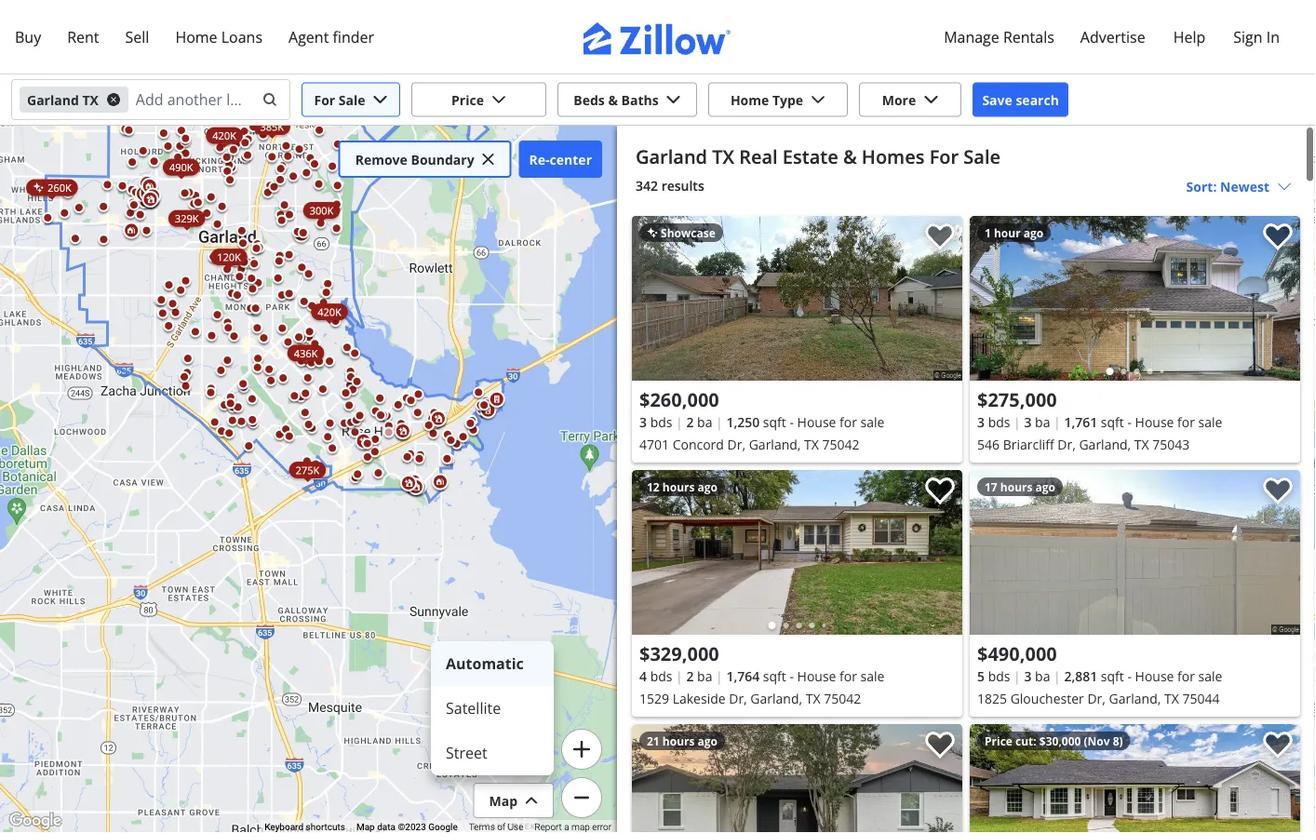 Task type: vqa. For each thing, say whether or not it's contained in the screenshot.
Garland TX
yes



Task type: describe. For each thing, give the bounding box(es) containing it.
hour
[[994, 225, 1021, 240]]

0 horizontal spatial chevron down image
[[373, 92, 388, 107]]

1 horizontal spatial 420k
[[318, 305, 342, 319]]

beds
[[574, 91, 605, 108]]

garland, for $490,000
[[1109, 689, 1161, 707]]

lakeside
[[673, 689, 726, 707]]

chevron right image inside 'main' navigation
[[252, 187, 274, 209]]

546 briarcliff dr, garland, tx 75043 image
[[970, 216, 1301, 381]]

save this home button for $260,000
[[911, 216, 963, 268]]

17 hours ago
[[985, 479, 1056, 494]]

terms of use link
[[469, 822, 524, 833]]

$30,000
[[1040, 733, 1081, 749]]

120k
[[217, 250, 241, 264]]

buy
[[15, 27, 41, 47]]

hours right '21'
[[663, 733, 695, 749]]

save this home button for $275,000
[[1248, 216, 1301, 268]]

ago for $275,000
[[1024, 225, 1044, 240]]

3 down $490,000
[[1024, 667, 1032, 685]]

center
[[550, 150, 592, 168]]

garland, for $260,000
[[749, 435, 801, 453]]

map region
[[0, 0, 832, 833]]

beds & baths
[[574, 91, 659, 108]]

loans
[[221, 27, 263, 47]]

for for $275,000
[[1178, 413, 1195, 431]]

re-
[[529, 150, 550, 168]]

chevron left image
[[979, 287, 1002, 310]]

real
[[739, 143, 778, 169]]

baths
[[622, 91, 659, 108]]

sale for $329,000
[[861, 667, 885, 685]]

8)
[[1113, 733, 1123, 749]]

2 ba for $329,000
[[687, 667, 713, 685]]

type
[[773, 91, 804, 108]]

home loans
[[175, 27, 263, 47]]

boundary
[[411, 150, 474, 168]]

dr, for $275,000
[[1058, 435, 1076, 453]]

4701
[[640, 435, 669, 453]]

300k link
[[303, 202, 340, 219]]

4
[[640, 667, 647, 685]]

shortcuts
[[306, 822, 345, 833]]

275k
[[296, 463, 320, 477]]

map for map data ©2023 google
[[357, 822, 375, 833]]

$275,000
[[978, 386, 1057, 412]]

chevron up image
[[525, 794, 538, 807]]

chevron right image for price cut:
[[1269, 796, 1291, 818]]

garland for garland tx real estate & homes for sale
[[636, 143, 708, 169]]

sign in link
[[1221, 15, 1293, 59]]

3 up briarcliff
[[1024, 413, 1032, 431]]

garland, for $329,000
[[751, 689, 803, 707]]

260k
[[48, 181, 71, 195]]

1,764
[[727, 667, 760, 685]]

260k link
[[26, 179, 78, 196]]

save this home button for $490,000
[[1248, 470, 1301, 522]]

map data ©2023 google
[[357, 822, 458, 833]]

tx for $329,000
[[806, 689, 821, 707]]

21
[[647, 733, 660, 749]]

ba for $329,000
[[697, 667, 713, 685]]

2,881
[[1064, 667, 1098, 685]]

save
[[983, 91, 1013, 108]]

help link
[[1161, 15, 1219, 59]]

490k link
[[163, 159, 200, 176]]

home loans link
[[162, 15, 276, 59]]

chevron down image for more
[[924, 92, 939, 107]]

filters element
[[0, 74, 1315, 126]]

agent finder
[[289, 27, 374, 47]]

rent
[[67, 27, 99, 47]]

sale for $490,000
[[1199, 667, 1223, 685]]

satellite button
[[431, 686, 554, 731]]

dr, for $329,000
[[729, 689, 747, 707]]

home type button
[[708, 82, 848, 117]]

tx for $490,000
[[1165, 689, 1179, 707]]

385k link
[[254, 118, 291, 135]]

17
[[985, 479, 998, 494]]

5
[[978, 667, 985, 685]]

price for price
[[452, 91, 484, 108]]

436k
[[294, 346, 318, 360]]

save this home image for $275,000
[[1263, 223, 1293, 251]]

buy link
[[2, 15, 54, 59]]

minus image
[[572, 788, 592, 808]]

remove boundary button
[[339, 141, 512, 178]]

briarcliff
[[1003, 435, 1054, 453]]

agent
[[289, 27, 329, 47]]

save search button
[[973, 82, 1069, 117]]

remove boundary
[[355, 150, 474, 168]]

sell
[[125, 27, 149, 47]]

3 ba for $490,000
[[1024, 667, 1051, 685]]

4 bds
[[640, 667, 673, 685]]

cut:
[[1016, 733, 1037, 749]]

street button
[[431, 731, 554, 776]]

save this home button for $329,000
[[911, 470, 963, 522]]

sparkle image
[[647, 227, 658, 238]]

- for $275,000
[[1128, 413, 1132, 431]]

main navigation
[[0, 0, 1315, 307]]

hours for $329,000
[[663, 479, 695, 494]]

75042 for $260,000
[[823, 435, 860, 453]]

menu containing automatic
[[431, 641, 554, 776]]

420k inside 385k 420k
[[212, 129, 236, 143]]

bds for $490,000
[[988, 667, 1011, 685]]

546
[[978, 435, 1000, 453]]

ago for $329,000
[[698, 479, 718, 494]]

- for $329,000
[[790, 667, 794, 685]]

property images, use arrow keys to navigate, image 1 of 16 group
[[632, 724, 963, 833]]

4701 concord dr, garland, tx 75042
[[640, 435, 860, 453]]

sqft for $260,000
[[763, 413, 786, 431]]

for
[[930, 143, 959, 169]]

report a map error link
[[535, 822, 612, 833]]

sign in
[[1234, 27, 1280, 47]]

1
[[985, 225, 991, 240]]

of
[[497, 822, 506, 833]]

garland, for $275,000
[[1079, 435, 1131, 453]]

chevron left image for 12 hours ago
[[641, 541, 664, 564]]

546 briarcliff dr, garland, tx 75043 link
[[978, 433, 1293, 455]]

save this home image for $260,000
[[925, 223, 955, 251]]

3 up 4701
[[640, 413, 647, 431]]

bds for $275,000
[[988, 413, 1011, 431]]

- for $260,000
[[790, 413, 794, 431]]

automatic
[[446, 654, 524, 674]]

homes
[[862, 143, 925, 169]]

garland for garland tx
[[27, 91, 79, 108]]

75043
[[1153, 435, 1190, 453]]

chevron left image inside the property images, use arrow keys to navigate, image 1 of 27 group
[[979, 796, 1002, 818]]

chevron down image for home type
[[811, 92, 826, 107]]

re-center
[[529, 150, 592, 168]]

385k 420k
[[212, 120, 284, 143]]

satellite
[[446, 698, 501, 718]]

$490,000
[[978, 641, 1057, 666]]

5 bds
[[978, 667, 1011, 685]]

finder
[[333, 27, 374, 47]]

close image
[[482, 153, 495, 166]]

use
[[508, 822, 524, 833]]

zillow logo image
[[583, 22, 732, 55]]

1,764 sqft
[[727, 667, 786, 685]]

for for $490,000
[[1178, 667, 1195, 685]]

sort: newest
[[1187, 178, 1270, 196]]

home for home loans
[[175, 27, 217, 47]]

garland tx
[[27, 91, 99, 108]]

Search text field
[[136, 85, 250, 115]]

google
[[428, 822, 458, 833]]

1825 glouchester dr, garland, tx 75044 image
[[970, 470, 1301, 635]]

2 ba for $260,000
[[687, 413, 713, 431]]

120k link
[[211, 249, 248, 265]]

sale for $275,000
[[1199, 413, 1223, 431]]

2 save this home image from the top
[[925, 732, 955, 759]]

terms of use
[[469, 822, 524, 833]]

home type
[[731, 91, 804, 108]]



Task type: locate. For each thing, give the bounding box(es) containing it.
1 horizontal spatial &
[[843, 143, 857, 169]]

1 vertical spatial map
[[357, 822, 375, 833]]

main content containing garland tx real estate & homes for sale
[[617, 126, 1315, 833]]

- house for sale for $275,000
[[1128, 413, 1223, 431]]

1,761
[[1064, 413, 1098, 431]]

- house for sale up 1529 lakeside dr, garland, tx 75042 link
[[790, 667, 885, 685]]

2 ba up lakeside
[[687, 667, 713, 685]]

300k
[[310, 203, 334, 217]]

hours right 12
[[663, 479, 695, 494]]

2 chevron down image from the left
[[811, 92, 826, 107]]

sort: newest button
[[1182, 176, 1297, 197]]

tx for $275,000
[[1135, 435, 1149, 453]]

property images, use arrow keys to navigate, image 1 of 18 group
[[632, 470, 963, 639]]

rent link
[[54, 15, 112, 59]]

home inside dropdown button
[[731, 91, 769, 108]]

in
[[1267, 27, 1280, 47]]

sqft right 1,764
[[763, 667, 786, 685]]

garland, down 1,764 sqft
[[751, 689, 803, 707]]

manage rentals link
[[931, 15, 1068, 59]]

ba up the glouchester
[[1035, 667, 1051, 685]]

1 vertical spatial &
[[843, 143, 857, 169]]

price up close image
[[452, 91, 484, 108]]

0 vertical spatial home
[[175, 27, 217, 47]]

automatic button
[[431, 641, 554, 686]]

1 vertical spatial 3 ba
[[1024, 667, 1051, 685]]

showcase
[[658, 225, 716, 240]]

hours for $490,000
[[1001, 479, 1033, 494]]

- house for sale up the 75044
[[1128, 667, 1223, 685]]

sqft for $490,000
[[1101, 667, 1124, 685]]

- up 1529 lakeside dr, garland, tx 75042 link
[[790, 667, 794, 685]]

1 horizontal spatial chevron down image
[[811, 92, 826, 107]]

price cut: $30,000 (nov 8)
[[985, 733, 1123, 749]]

0 horizontal spatial chevron down image
[[492, 92, 506, 107]]

chevron right image inside the property images, use arrow keys to navigate, image 1 of 27 group
[[1269, 796, 1291, 818]]

house for $275,000
[[1135, 413, 1174, 431]]

0 vertical spatial 420k link
[[206, 127, 243, 144]]

sale
[[861, 413, 885, 431], [1199, 413, 1223, 431], [861, 667, 885, 685], [1199, 667, 1223, 685]]

2 for $329,000
[[687, 667, 694, 685]]

3
[[640, 413, 647, 431], [978, 413, 985, 431], [1024, 413, 1032, 431], [1024, 667, 1032, 685]]

chevron right image for 12 hours ago
[[931, 541, 953, 564]]

0 horizontal spatial 3 bds
[[640, 413, 673, 431]]

home image
[[22, 98, 63, 139]]

1 2 from the top
[[687, 413, 694, 431]]

for up 1529 lakeside dr, garland, tx 75042 link
[[840, 667, 857, 685]]

sale for $260,000
[[861, 413, 885, 431]]

bds for $260,000
[[650, 413, 673, 431]]

house up 1529 lakeside dr, garland, tx 75042 link
[[797, 667, 836, 685]]

main content
[[617, 126, 1315, 833]]

save this home button
[[911, 216, 963, 268], [1248, 216, 1301, 268], [911, 470, 963, 522], [1248, 470, 1301, 522], [911, 724, 963, 776], [1248, 724, 1301, 776]]

2 3 bds from the left
[[978, 413, 1011, 431]]

0 horizontal spatial &
[[608, 91, 618, 108]]

1 2 ba from the top
[[687, 413, 713, 431]]

advertise link
[[1068, 15, 1159, 59]]

2 ba up the concord
[[687, 413, 713, 431]]

for for $260,000
[[840, 413, 857, 431]]

chevron left image inside property images, use arrow keys to navigate, image 1 of 18 group
[[641, 541, 664, 564]]

0 vertical spatial 420k
[[212, 129, 236, 143]]

house
[[797, 413, 836, 431], [1135, 413, 1174, 431], [797, 667, 836, 685], [1135, 667, 1174, 685]]

1 horizontal spatial garland
[[636, 143, 708, 169]]

sale
[[964, 143, 1001, 169]]

ba for $490,000
[[1035, 667, 1051, 685]]

map up of
[[489, 792, 518, 809]]

1 3 bds from the left
[[640, 413, 673, 431]]

sqft right 1,250
[[763, 413, 786, 431]]

sale up the 75044
[[1199, 667, 1223, 685]]

chevron down image right more
[[924, 92, 939, 107]]

0 vertical spatial 2 ba
[[687, 413, 713, 431]]

manage rentals
[[944, 27, 1055, 47]]

ba up lakeside
[[697, 667, 713, 685]]

1 vertical spatial home
[[731, 91, 769, 108]]

1529 lakeside dr, garland, tx 75042 link
[[640, 687, 955, 709]]

dr, for $260,000
[[728, 435, 746, 453]]

menu
[[431, 641, 554, 776]]

3 chevron down image from the left
[[924, 92, 939, 107]]

sale up 546 briarcliff dr, garland, tx 75043 link
[[1199, 413, 1223, 431]]

bds for $329,000
[[650, 667, 673, 685]]

- for $490,000
[[1128, 667, 1132, 685]]

chevron down image up remove
[[373, 92, 388, 107]]

chevron down image inside home type dropdown button
[[811, 92, 826, 107]]

garland, up '8)'
[[1109, 689, 1161, 707]]

save this home image left 17
[[925, 478, 955, 505]]

3 bds up 546
[[978, 413, 1011, 431]]

ba for $275,000
[[1035, 413, 1051, 431]]

chevron down image right baths
[[666, 92, 681, 107]]

tx for $260,000
[[804, 435, 819, 453]]

1825
[[978, 689, 1007, 707]]

chevron right image
[[1269, 287, 1291, 310]]

0 horizontal spatial garland
[[27, 91, 79, 108]]

2013 westshore dr, garland, tx 75043 image
[[970, 724, 1301, 833]]

0 vertical spatial save this home image
[[925, 478, 955, 505]]

& inside 'dropdown button'
[[608, 91, 618, 108]]

0 vertical spatial map
[[489, 792, 518, 809]]

1 horizontal spatial 420k link
[[311, 304, 348, 320]]

chevron right image inside property images, use arrow keys to navigate, image 1 of 16 group
[[931, 796, 953, 818]]

- up 4701 concord dr, garland, tx 75042 link
[[790, 413, 794, 431]]

& right the beds
[[608, 91, 618, 108]]

2 up the concord
[[687, 413, 694, 431]]

3 ba up briarcliff
[[1024, 413, 1051, 431]]

1529 lakeside dr, garland, tx 75042
[[640, 689, 861, 707]]

sale up 4701 concord dr, garland, tx 75042 link
[[861, 413, 885, 431]]

342
[[636, 177, 658, 195]]

3 bds for $260,000
[[640, 413, 673, 431]]

1 vertical spatial 420k link
[[311, 304, 348, 320]]

hours right 17
[[1001, 479, 1033, 494]]

house up the 75043
[[1135, 413, 1174, 431]]

chevron down image for price
[[492, 92, 506, 107]]

ba up the concord
[[697, 413, 713, 431]]

2 horizontal spatial chevron down image
[[924, 92, 939, 107]]

1 vertical spatial 2
[[687, 667, 694, 685]]

- house for sale up 4701 concord dr, garland, tx 75042 link
[[790, 413, 885, 431]]

save this home image
[[925, 223, 955, 251], [1263, 223, 1293, 251], [1263, 478, 1293, 505], [1263, 732, 1293, 759]]

2 2 ba from the top
[[687, 667, 713, 685]]

&
[[608, 91, 618, 108], [843, 143, 857, 169]]

plus image
[[572, 740, 592, 759]]

275k link
[[289, 462, 326, 478]]

a
[[564, 822, 569, 833]]

for
[[840, 413, 857, 431], [1178, 413, 1195, 431], [840, 667, 857, 685], [1178, 667, 1195, 685]]

sell link
[[112, 15, 162, 59]]

420k link up 436k
[[311, 304, 348, 320]]

for up 4701 concord dr, garland, tx 75042 link
[[840, 413, 857, 431]]

0 horizontal spatial 420k link
[[206, 127, 243, 144]]

12 hours ago
[[647, 479, 718, 494]]

search
[[1016, 91, 1059, 108]]

1 vertical spatial save this home image
[[925, 732, 955, 759]]

garland,
[[749, 435, 801, 453], [1079, 435, 1131, 453], [751, 689, 803, 707], [1109, 689, 1161, 707]]

chevron right image for 21 hours ago
[[931, 796, 953, 818]]

chevron down image inside sort: newest popup button
[[1277, 179, 1292, 194]]

1 hour ago
[[985, 225, 1044, 240]]

chevron down image inside more dropdown button
[[924, 92, 939, 107]]

ago down lakeside
[[698, 733, 718, 749]]

0 horizontal spatial map
[[357, 822, 375, 833]]

- house for sale for $260,000
[[790, 413, 885, 431]]

2,881 sqft
[[1064, 667, 1124, 685]]

- up 546 briarcliff dr, garland, tx 75043 link
[[1128, 413, 1132, 431]]

4701 concord dr, garland, tx 75042 image
[[632, 216, 963, 381]]

sale up 1529 lakeside dr, garland, tx 75042 link
[[861, 667, 885, 685]]

0 vertical spatial garland
[[27, 91, 79, 108]]

420k link down "search" text field
[[206, 127, 243, 144]]

for up the 75044
[[1178, 667, 1195, 685]]

property images, use arrow keys to navigate, image 1 of 9 group
[[970, 216, 1301, 385]]

3 bds up 4701
[[640, 413, 673, 431]]

ba for $260,000
[[697, 413, 713, 431]]

chevron down image for beds & baths
[[666, 92, 681, 107]]

0 vertical spatial 2
[[687, 413, 694, 431]]

2 3 ba from the top
[[1024, 667, 1051, 685]]

sqft for $329,000
[[763, 667, 786, 685]]

1 vertical spatial 2 ba
[[687, 667, 713, 685]]

home inside 'main' navigation
[[175, 27, 217, 47]]

1 save this home image from the top
[[925, 478, 955, 505]]

385k
[[260, 120, 284, 134]]

75044
[[1183, 689, 1220, 707]]

chevron down image inside beds & baths 'dropdown button'
[[666, 92, 681, 107]]

home
[[175, 27, 217, 47], [731, 91, 769, 108]]

1 horizontal spatial map
[[489, 792, 518, 809]]

1,250 sqft
[[727, 413, 786, 431]]

bds right 4
[[650, 667, 673, 685]]

clear field image
[[260, 92, 275, 107]]

remove tag image
[[106, 92, 121, 107]]

bds up 546
[[988, 413, 1011, 431]]

price button
[[411, 82, 546, 117]]

data
[[377, 822, 396, 833]]

ago for $490,000
[[1036, 479, 1056, 494]]

0 vertical spatial &
[[608, 91, 618, 108]]

3 bds
[[640, 413, 673, 431], [978, 413, 1011, 431]]

1 3 ba from the top
[[1024, 413, 1051, 431]]

0 vertical spatial 75042
[[823, 435, 860, 453]]

- up 1825 glouchester dr, garland, tx 75044 link at the right bottom of the page
[[1128, 667, 1132, 685]]

agent finder link
[[276, 15, 387, 59]]

sqft right the 1,761
[[1101, 413, 1124, 431]]

$260,000
[[640, 386, 719, 412]]

1 horizontal spatial price
[[985, 733, 1013, 749]]

chevron down image inside price popup button
[[492, 92, 506, 107]]

garland, down 1,250 sqft
[[749, 435, 801, 453]]

3 bds for $275,000
[[978, 413, 1011, 431]]

bds up 4701
[[650, 413, 673, 431]]

- house for sale for $490,000
[[1128, 667, 1223, 685]]

bds
[[650, 413, 673, 431], [988, 413, 1011, 431], [650, 667, 673, 685], [988, 667, 1011, 685]]

1 chevron down image from the left
[[492, 92, 506, 107]]

- house for sale up the 75043
[[1128, 413, 1223, 431]]

2 for $260,000
[[687, 413, 694, 431]]

sqft for $275,000
[[1101, 413, 1124, 431]]

0 vertical spatial 3 ba
[[1024, 413, 1051, 431]]

dr, down 2,881 sqft
[[1088, 689, 1106, 707]]

house for $329,000
[[797, 667, 836, 685]]

0 horizontal spatial 420k
[[212, 129, 236, 143]]

1529
[[640, 689, 669, 707]]

sign
[[1234, 27, 1263, 47]]

& right 'estate'
[[843, 143, 857, 169]]

1,761 sqft
[[1064, 413, 1124, 431]]

1 horizontal spatial 3 bds
[[978, 413, 1011, 431]]

ba up briarcliff
[[1035, 413, 1051, 431]]

1825 glouchester dr, garland, tx 75044 link
[[978, 687, 1293, 709]]

420k
[[212, 129, 236, 143], [318, 305, 342, 319]]

home left the loans
[[175, 27, 217, 47]]

tx inside filters element
[[82, 91, 99, 108]]

sqft up 1825 glouchester dr, garland, tx 75044
[[1101, 667, 1124, 685]]

chevron right image inside property images, use arrow keys to navigate, image 1 of 18 group
[[931, 541, 953, 564]]

21 hours ago
[[647, 733, 718, 749]]

1 vertical spatial 420k
[[318, 305, 342, 319]]

2 horizontal spatial chevron down image
[[1277, 179, 1292, 194]]

dr, down 1,250
[[728, 435, 746, 453]]

dr, down the 1,761
[[1058, 435, 1076, 453]]

for for $329,000
[[840, 667, 857, 685]]

street
[[446, 743, 488, 763]]

- house for sale for $329,000
[[790, 667, 885, 685]]

sort:
[[1187, 178, 1217, 196]]

chevron left image down price cut: $30,000 (nov 8)
[[979, 796, 1002, 818]]

map for map
[[489, 792, 518, 809]]

1106 toyah creek ln, garland, tx 75040 image
[[632, 724, 963, 833]]

2 2 from the top
[[687, 667, 694, 685]]

garland tx real estate & homes for sale
[[636, 143, 1001, 169]]

chevron left image down 12
[[641, 541, 664, 564]]

glouchester
[[1011, 689, 1084, 707]]

dr, down 1,764
[[729, 689, 747, 707]]

ago down the concord
[[698, 479, 718, 494]]

chevron down image right type
[[811, 92, 826, 107]]

google image
[[5, 809, 66, 833]]

garland left remove tag icon
[[27, 91, 79, 108]]

75042 for $329,000
[[824, 689, 861, 707]]

3 ba for $275,000
[[1024, 413, 1051, 431]]

price left cut:
[[985, 733, 1013, 749]]

keyboard shortcuts
[[265, 822, 345, 833]]

chevron left image for 21 hours ago
[[641, 796, 664, 818]]

490k
[[169, 160, 193, 174]]

chevron down image
[[373, 92, 388, 107], [666, 92, 681, 107], [1277, 179, 1292, 194]]

0 vertical spatial price
[[452, 91, 484, 108]]

for up the 75043
[[1178, 413, 1195, 431]]

house for $260,000
[[797, 413, 836, 431]]

chevron down image up close image
[[492, 92, 506, 107]]

1 vertical spatial garland
[[636, 143, 708, 169]]

house for $490,000
[[1135, 667, 1174, 685]]

save this home image for $490,000
[[1263, 478, 1293, 505]]

chevron left image inside property images, use arrow keys to navigate, image 1 of 16 group
[[641, 796, 664, 818]]

manage
[[944, 27, 1000, 47]]

chevron down image right newest on the right of the page
[[1277, 179, 1292, 194]]

ago down briarcliff
[[1036, 479, 1056, 494]]

home for home type
[[731, 91, 769, 108]]

save this home image left cut:
[[925, 732, 955, 759]]

map left data
[[357, 822, 375, 833]]

price for price cut: $30,000 (nov 8)
[[985, 733, 1013, 749]]

garland, down 1,761 sqft
[[1079, 435, 1131, 453]]

420k up 436k
[[318, 305, 342, 319]]

chevron down image
[[492, 92, 506, 107], [811, 92, 826, 107], [924, 92, 939, 107]]

map inside popup button
[[489, 792, 518, 809]]

bds right 5
[[988, 667, 1011, 685]]

save this home image
[[925, 478, 955, 505], [925, 732, 955, 759]]

0 horizontal spatial home
[[175, 27, 217, 47]]

search image
[[263, 92, 277, 107]]

ago
[[1024, 225, 1044, 240], [698, 479, 718, 494], [1036, 479, 1056, 494], [698, 733, 718, 749]]

2 up lakeside
[[687, 667, 694, 685]]

concord
[[673, 435, 724, 453]]

map
[[572, 822, 590, 833]]

results
[[662, 177, 704, 195]]

house up 4701 concord dr, garland, tx 75042 link
[[797, 413, 836, 431]]

garland up 342 results
[[636, 143, 708, 169]]

4701 concord dr, garland, tx 75042 link
[[640, 433, 955, 455]]

chevron down image for sort: newest
[[1277, 179, 1292, 194]]

garland inside filters element
[[27, 91, 79, 108]]

price inside popup button
[[452, 91, 484, 108]]

terms
[[469, 822, 495, 833]]

$329,000
[[640, 641, 719, 666]]

420k down "search" text field
[[212, 129, 236, 143]]

3 ba up the glouchester
[[1024, 667, 1051, 685]]

chevron left image
[[641, 541, 664, 564], [641, 796, 664, 818], [979, 796, 1002, 818]]

3 up 546
[[978, 413, 985, 431]]

1 vertical spatial price
[[985, 733, 1013, 749]]

1 vertical spatial 75042
[[824, 689, 861, 707]]

home left type
[[731, 91, 769, 108]]

property images, use arrow keys to navigate, image 1 of 27 group
[[970, 724, 1301, 833]]

dr, for $490,000
[[1088, 689, 1106, 707]]

1 horizontal spatial home
[[731, 91, 769, 108]]

342 results
[[636, 177, 704, 195]]

chevron right image
[[252, 187, 274, 209], [931, 541, 953, 564], [931, 796, 953, 818], [1269, 796, 1291, 818]]

436k link
[[287, 345, 324, 362]]

0 horizontal spatial price
[[452, 91, 484, 108]]

1 horizontal spatial chevron down image
[[666, 92, 681, 107]]

house up 1825 glouchester dr, garland, tx 75044 link at the right bottom of the page
[[1135, 667, 1174, 685]]

1529 lakeside dr, garland, tx 75042 image
[[632, 470, 963, 635]]

1825 glouchester dr, garland, tx 75044
[[978, 689, 1220, 707]]

map
[[489, 792, 518, 809], [357, 822, 375, 833]]

newest
[[1221, 178, 1270, 196]]

chevron left image down '21'
[[641, 796, 664, 818]]

ago right hour
[[1024, 225, 1044, 240]]

329k link
[[168, 210, 205, 227]]



